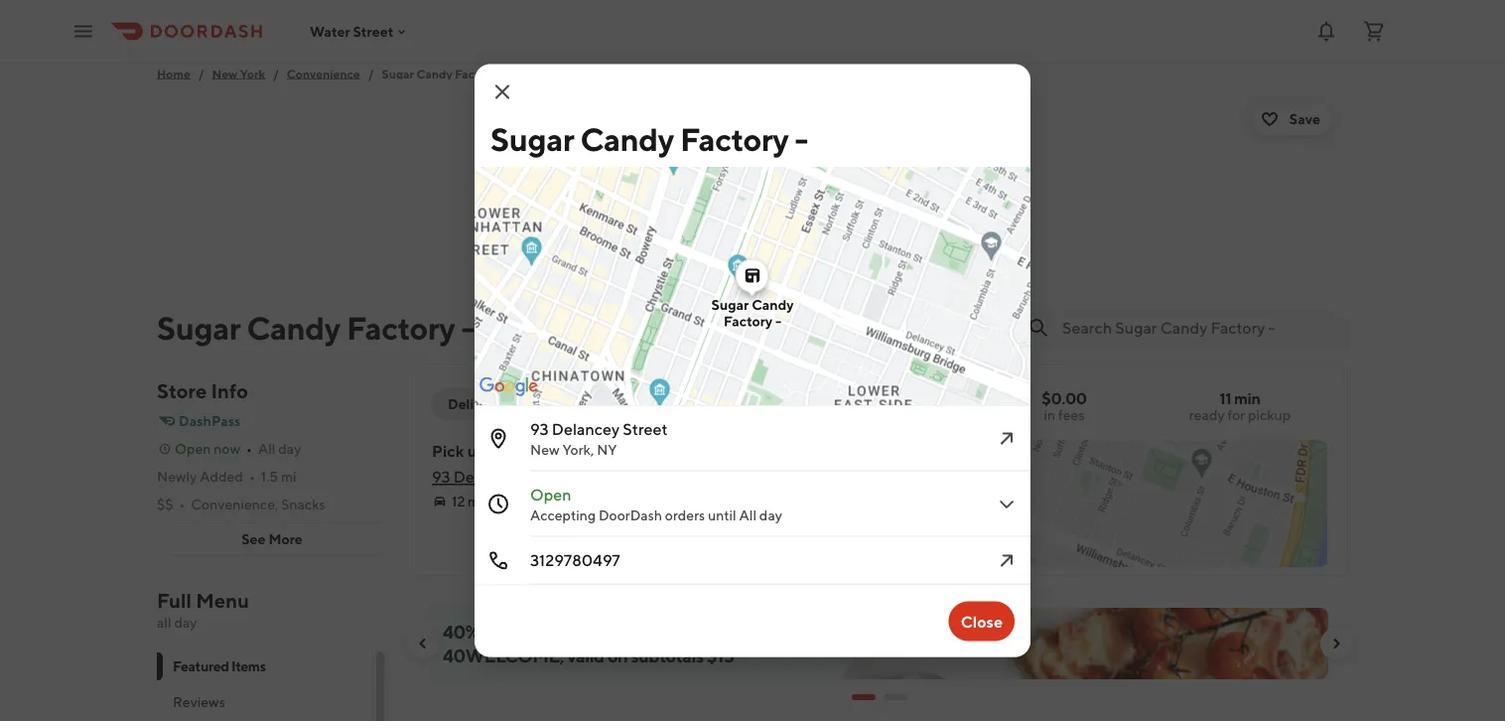 Task type: vqa. For each thing, say whether or not it's contained in the screenshot.
the up
yes



Task type: locate. For each thing, give the bounding box(es) containing it.
2 horizontal spatial street
[[623, 419, 668, 438]]

-
[[499, 67, 505, 80], [795, 121, 808, 158], [461, 309, 475, 346], [776, 313, 782, 329], [776, 313, 782, 329]]

all
[[157, 614, 171, 631]]

newly
[[157, 468, 197, 485]]

/ right home
[[198, 67, 204, 80]]

0 vertical spatial powered by google image
[[480, 377, 538, 397]]

2 off from the left
[[684, 621, 706, 642]]

off up the 40welcome,
[[483, 621, 505, 642]]

0 vertical spatial open
[[175, 440, 211, 457]]

1 vertical spatial open
[[530, 485, 572, 504]]

home link
[[157, 64, 190, 83]]

day
[[278, 440, 301, 457], [760, 507, 783, 523], [174, 614, 197, 631]]

street down group
[[623, 419, 668, 438]]

store
[[157, 379, 207, 403]]

day up mi
[[278, 440, 301, 457]]

$0.00
[[1042, 389, 1087, 408]]

min
[[1235, 389, 1261, 408], [468, 493, 491, 509]]

0 horizontal spatial off
[[483, 621, 505, 642]]

delancey inside "pick up this order at: 93 delancey street"
[[454, 467, 522, 486]]

pick up this order at: 93 delancey street
[[432, 441, 583, 486]]

reviews
[[173, 694, 225, 710]]

new left york in the top left of the page
[[212, 67, 238, 80]]

1 horizontal spatial street
[[525, 467, 570, 486]]

1 / from the left
[[198, 67, 204, 80]]

1 vertical spatial day
[[760, 507, 783, 523]]

0 horizontal spatial day
[[174, 614, 197, 631]]

open inside open accepting doordash orders until all day
[[530, 485, 572, 504]]

0 vertical spatial 93
[[530, 419, 549, 438]]

1 vertical spatial click item image
[[995, 492, 1019, 516]]

93 inside "pick up this order at: 93 delancey street"
[[432, 467, 450, 486]]

open up accepting
[[530, 485, 572, 504]]

convenience
[[287, 67, 360, 80]]

1 horizontal spatial new
[[530, 441, 560, 457]]

sugar
[[382, 67, 414, 80], [491, 121, 574, 158], [712, 296, 749, 313], [712, 296, 749, 313], [157, 309, 241, 346]]

delancey up york, at left bottom
[[552, 419, 620, 438]]

$0.00 in fees
[[1042, 389, 1087, 423]]

new york link
[[212, 64, 265, 83]]

all inside open accepting doordash orders until all day
[[739, 507, 757, 523]]

sugar candy factory -
[[491, 121, 808, 158], [712, 296, 794, 329], [712, 296, 794, 329], [157, 309, 475, 346]]

3129780497
[[530, 550, 620, 569]]

Delivery radio
[[432, 388, 529, 420]]

1 horizontal spatial powered by google image
[[604, 538, 663, 558]]

doordash
[[599, 507, 662, 523]]

2 vertical spatial click item image
[[995, 549, 1019, 573]]

featured items
[[173, 658, 266, 674]]

93 down pick
[[432, 467, 450, 486]]

day right all
[[174, 614, 197, 631]]

2 click item image from the top
[[995, 492, 1019, 516]]

93 up order
[[530, 419, 549, 438]]

select promotional banner element
[[852, 679, 908, 715]]

items
[[231, 658, 266, 674]]

1 click item image from the top
[[995, 427, 1019, 450]]

min for 11
[[1235, 389, 1261, 408]]

0 vertical spatial all
[[258, 440, 276, 457]]

12
[[452, 493, 465, 509]]

all right until
[[739, 507, 757, 523]]

0 horizontal spatial /
[[198, 67, 204, 80]]

min right 12
[[468, 493, 491, 509]]

0 vertical spatial new
[[212, 67, 238, 80]]

1 horizontal spatial open
[[530, 485, 572, 504]]

delancey up 12 min
[[454, 467, 522, 486]]

2 horizontal spatial day
[[760, 507, 783, 523]]

click item image
[[995, 427, 1019, 450], [995, 492, 1019, 516], [995, 549, 1019, 573]]

0 vertical spatial orders
[[665, 507, 705, 523]]

orders
[[665, 507, 705, 523], [555, 621, 605, 642]]

first
[[508, 621, 539, 642]]

0 horizontal spatial delancey
[[454, 467, 522, 486]]

2
[[542, 621, 552, 642]]

candy
[[417, 67, 453, 80], [580, 121, 674, 158], [752, 296, 794, 313], [752, 296, 794, 313], [247, 309, 341, 346]]

up left this
[[467, 441, 487, 460]]

12 min
[[452, 493, 491, 509]]

93 delancey street link
[[432, 467, 570, 486]]

min right 11
[[1235, 389, 1261, 408]]

0 horizontal spatial orders
[[555, 621, 605, 642]]

featured
[[173, 658, 229, 674]]

all up 1.5
[[258, 440, 276, 457]]

1 vertical spatial orders
[[555, 621, 605, 642]]

save button
[[1250, 103, 1333, 135]]

1 horizontal spatial off
[[684, 621, 706, 642]]

open for open now
[[175, 440, 211, 457]]

group
[[621, 396, 663, 412]]

1 horizontal spatial all
[[739, 507, 757, 523]]

1 horizontal spatial /
[[273, 67, 279, 80]]

street inside "pick up this order at: 93 delancey street"
[[525, 467, 570, 486]]

0 horizontal spatial 93
[[432, 467, 450, 486]]

street
[[353, 23, 394, 39], [623, 419, 668, 438], [525, 467, 570, 486]]

11 min ready for pickup
[[1190, 389, 1291, 423]]

sugar candy factory - image
[[157, 83, 1349, 292]]

1 vertical spatial •
[[249, 468, 255, 485]]

0 horizontal spatial new
[[212, 67, 238, 80]]

delancey
[[552, 419, 620, 438], [454, 467, 522, 486]]

water street button
[[310, 23, 410, 39]]

1 vertical spatial all
[[739, 507, 757, 523]]

0 horizontal spatial open
[[175, 440, 211, 457]]

sugar candy factory - dialog
[[419, 0, 1182, 657]]

open up newly
[[175, 440, 211, 457]]

1 vertical spatial powered by google image
[[604, 538, 663, 558]]

orders left until
[[665, 507, 705, 523]]

new
[[212, 67, 238, 80], [530, 441, 560, 457]]

subtotals
[[631, 645, 704, 666]]

1 vertical spatial delancey
[[454, 467, 522, 486]]

street down order
[[525, 467, 570, 486]]

on
[[608, 645, 628, 666]]

93 delancey street new york, ny
[[530, 419, 668, 457]]

1 horizontal spatial min
[[1235, 389, 1261, 408]]

0 horizontal spatial street
[[353, 23, 394, 39]]

•
[[246, 440, 252, 457], [249, 468, 255, 485], [179, 496, 185, 512]]

now
[[214, 440, 240, 457]]

group order
[[621, 396, 704, 412]]

1 horizontal spatial up
[[608, 621, 629, 642]]

street right the water
[[353, 23, 394, 39]]

open
[[175, 440, 211, 457], [530, 485, 572, 504]]

order methods option group
[[432, 388, 593, 420]]

order
[[521, 441, 561, 460]]

1 horizontal spatial day
[[278, 440, 301, 457]]

• right now
[[246, 440, 252, 457]]

1 vertical spatial street
[[623, 419, 668, 438]]

/ right york in the top left of the page
[[273, 67, 279, 80]]

home
[[157, 67, 190, 80]]

1 vertical spatial new
[[530, 441, 560, 457]]

all
[[258, 440, 276, 457], [739, 507, 757, 523]]

snacks
[[281, 496, 325, 512]]

map region containing sugar candy factory -
[[419, 0, 1182, 431]]

added
[[200, 468, 243, 485]]

min inside 11 min ready for pickup
[[1235, 389, 1261, 408]]

0 horizontal spatial min
[[468, 493, 491, 509]]

2 horizontal spatial /
[[368, 67, 374, 80]]

0 horizontal spatial powered by google image
[[480, 377, 538, 397]]

$$ • convenience, snacks
[[157, 496, 325, 512]]

0 horizontal spatial up
[[467, 441, 487, 460]]

until
[[708, 507, 737, 523]]

up
[[467, 441, 487, 460], [608, 621, 629, 642]]

3 click item image from the top
[[995, 549, 1019, 573]]

day right until
[[760, 507, 783, 523]]

1.5
[[261, 468, 278, 485]]

2 vertical spatial day
[[174, 614, 197, 631]]

powered by google image
[[480, 377, 538, 397], [604, 538, 663, 558]]

info
[[211, 379, 248, 403]]

off
[[483, 621, 505, 642], [684, 621, 706, 642]]

factory
[[455, 67, 497, 80], [680, 121, 789, 158], [347, 309, 455, 346], [724, 313, 773, 329], [724, 313, 773, 329]]

mi
[[281, 468, 296, 485]]

/
[[198, 67, 204, 80], [273, 67, 279, 80], [368, 67, 374, 80]]

up inside "pick up this order at: 93 delancey street"
[[467, 441, 487, 460]]

0 vertical spatial delancey
[[552, 419, 620, 438]]

1 vertical spatial min
[[468, 493, 491, 509]]

• left 1.5
[[249, 468, 255, 485]]

1 vertical spatial up
[[608, 621, 629, 642]]

/ down water street popup button
[[368, 67, 374, 80]]

open now
[[175, 440, 240, 457]]

2 vertical spatial street
[[525, 467, 570, 486]]

pick
[[432, 441, 464, 460]]

group order button
[[609, 388, 716, 420]]

93
[[530, 419, 549, 438], [432, 467, 450, 486]]

1 horizontal spatial orders
[[665, 507, 705, 523]]

convenience link
[[287, 64, 360, 83]]

0 vertical spatial click item image
[[995, 427, 1019, 450]]

0 vertical spatial •
[[246, 440, 252, 457]]

1 horizontal spatial 93
[[530, 419, 549, 438]]

1 vertical spatial 93
[[432, 467, 450, 486]]

• right the $$
[[179, 496, 185, 512]]

off right $10 at the bottom left of the page
[[684, 621, 706, 642]]

3 / from the left
[[368, 67, 374, 80]]

1 horizontal spatial delancey
[[552, 419, 620, 438]]

for
[[1228, 407, 1246, 423]]

0 vertical spatial up
[[467, 441, 487, 460]]

$10
[[652, 621, 681, 642]]

40%
[[443, 621, 480, 642]]

fees
[[1059, 407, 1085, 423]]

dashpass
[[179, 413, 241, 429]]

0 vertical spatial min
[[1235, 389, 1261, 408]]

map region
[[419, 0, 1182, 431], [375, 393, 1392, 648]]

orders up the valid
[[555, 621, 605, 642]]

new left at:
[[530, 441, 560, 457]]

up left to
[[608, 621, 629, 642]]



Task type: describe. For each thing, give the bounding box(es) containing it.
93 inside 93 delancey street new york, ny
[[530, 419, 549, 438]]

next button of carousel image
[[1329, 636, 1345, 652]]

notification bell image
[[1315, 19, 1339, 43]]

• all day
[[246, 440, 301, 457]]

newly added • 1.5 mi
[[157, 468, 296, 485]]

open menu image
[[72, 19, 95, 43]]

up inside 40% off first 2 orders up to $10 off with 40welcome, valid on subtotals $15
[[608, 621, 629, 642]]

open accepting doordash orders until all day
[[530, 485, 783, 523]]

$15
[[707, 645, 734, 666]]

accepting
[[530, 507, 596, 523]]

0 items, open order cart image
[[1363, 19, 1386, 43]]

order
[[665, 396, 704, 412]]

reviews button
[[157, 684, 372, 720]]

new inside 93 delancey street new york, ny
[[530, 441, 560, 457]]

close
[[961, 612, 1003, 631]]

orders inside open accepting doordash orders until all day
[[665, 507, 705, 523]]

to
[[632, 621, 649, 642]]

save
[[1290, 111, 1321, 127]]

this
[[490, 441, 518, 460]]

water
[[310, 23, 350, 39]]

2 / from the left
[[273, 67, 279, 80]]

ready
[[1190, 407, 1225, 423]]

convenience,
[[191, 496, 278, 512]]

powered by google image inside sugar candy factory - dialog
[[480, 377, 538, 397]]

map region for the powered by google image inside sugar candy factory - dialog
[[419, 0, 1182, 431]]

at:
[[564, 441, 583, 460]]

york,
[[563, 441, 594, 457]]

11
[[1220, 389, 1232, 408]]

day inside full menu all day
[[174, 614, 197, 631]]

Item Search search field
[[1063, 317, 1333, 339]]

more
[[269, 531, 303, 547]]

street inside 93 delancey street new york, ny
[[623, 419, 668, 438]]

with
[[709, 621, 744, 642]]

see more button
[[158, 523, 386, 555]]

open for open accepting doordash orders until all day
[[530, 485, 572, 504]]

full menu all day
[[157, 589, 249, 631]]

ny
[[597, 441, 617, 457]]

close sugar candy factory - image
[[491, 80, 514, 104]]

close button
[[949, 601, 1015, 641]]

day inside open accepting doordash orders until all day
[[760, 507, 783, 523]]

2 vertical spatial •
[[179, 496, 185, 512]]

see
[[242, 531, 266, 547]]

pickup
[[1248, 407, 1291, 423]]

previous button of carousel image
[[415, 636, 431, 652]]

0 vertical spatial day
[[278, 440, 301, 457]]

store info
[[157, 379, 248, 403]]

click item image for street
[[995, 427, 1019, 450]]

40% off first 2 orders up to $10 off with 40welcome, valid on subtotals $15
[[443, 621, 744, 666]]

full
[[157, 589, 192, 612]]

in
[[1044, 407, 1056, 423]]

click item image for doordash
[[995, 492, 1019, 516]]

orders inside 40% off first 2 orders up to $10 off with 40welcome, valid on subtotals $15
[[555, 621, 605, 642]]

see more
[[242, 531, 303, 547]]

water street
[[310, 23, 394, 39]]

delivery
[[448, 396, 502, 412]]

$$
[[157, 496, 173, 512]]

valid
[[567, 645, 605, 666]]

map region for the rightmost the powered by google image
[[375, 393, 1392, 648]]

york
[[240, 67, 265, 80]]

1 off from the left
[[483, 621, 505, 642]]

Pickup radio
[[516, 388, 593, 420]]

home / new york / convenience / sugar candy factory -
[[157, 67, 505, 80]]

delancey inside 93 delancey street new york, ny
[[552, 419, 620, 438]]

min for 12
[[468, 493, 491, 509]]

0 horizontal spatial all
[[258, 440, 276, 457]]

menu
[[196, 589, 249, 612]]

40welcome,
[[443, 645, 564, 666]]

0 vertical spatial street
[[353, 23, 394, 39]]

pickup
[[532, 396, 577, 412]]



